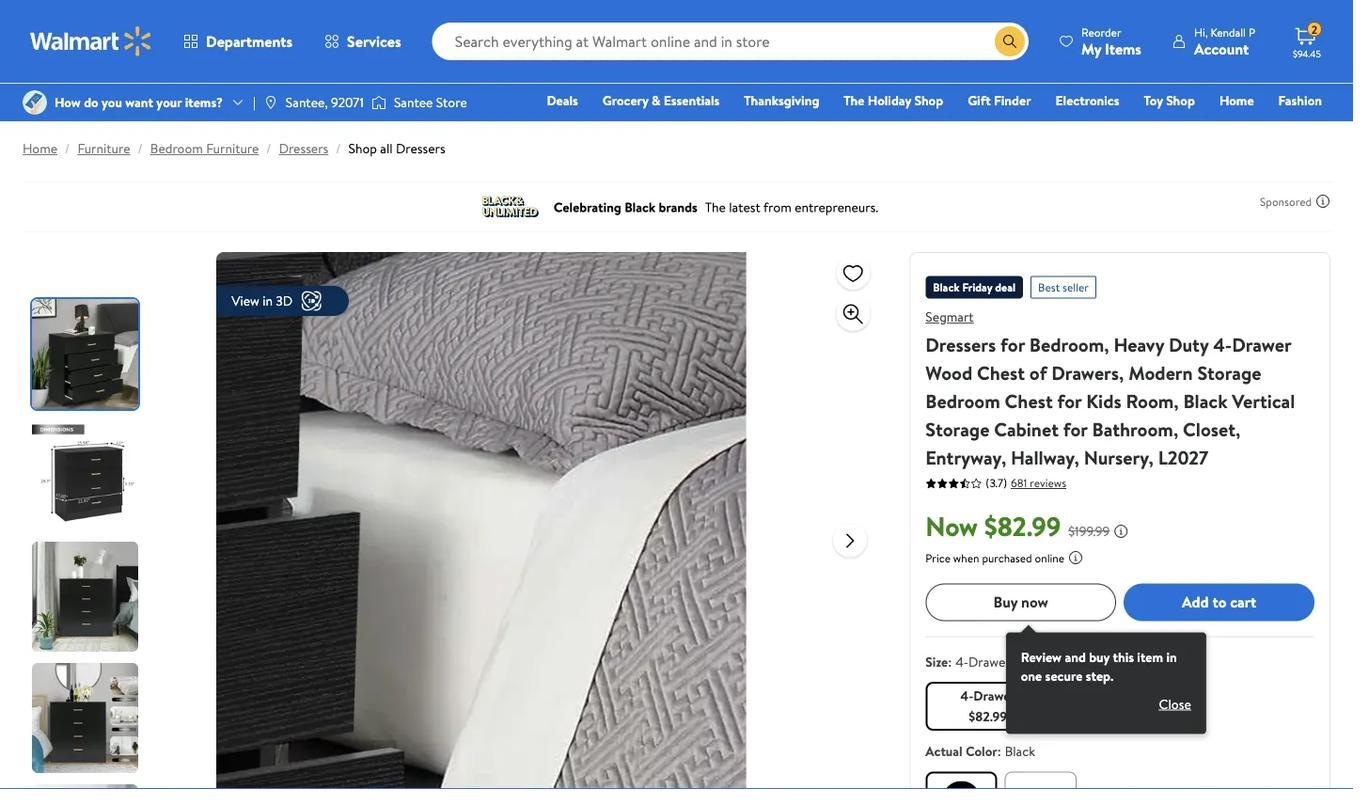 Task type: locate. For each thing, give the bounding box(es) containing it.
|
[[253, 93, 256, 111]]

price
[[926, 549, 951, 565]]

storage up vertical at right
[[1198, 359, 1262, 386]]

bedroom,
[[1030, 331, 1109, 357]]

reorder my items
[[1082, 24, 1142, 59]]

4-
[[1213, 331, 1232, 357], [956, 652, 969, 670], [961, 686, 974, 705]]

1 horizontal spatial home link
[[1211, 90, 1263, 111]]

1 horizontal spatial in
[[1167, 647, 1177, 666]]

0 vertical spatial 4-
[[1213, 331, 1232, 357]]

black up 'segmart' link
[[933, 279, 960, 295]]

chest left of
[[977, 359, 1025, 386]]

1 vertical spatial 4-
[[956, 652, 969, 670]]

1 horizontal spatial black
[[1005, 742, 1035, 760]]

for down kids on the right
[[1063, 416, 1088, 442]]

 image for santee, 92071
[[263, 95, 278, 110]]

drawers,
[[1052, 359, 1124, 386]]

home / furniture / bedroom furniture / dressers / shop all dressers
[[23, 139, 445, 158]]

my
[[1082, 38, 1102, 59]]

2 vertical spatial drawer
[[974, 686, 1016, 705]]

0 horizontal spatial in
[[263, 292, 273, 310]]

for
[[1001, 331, 1025, 357], [1058, 387, 1082, 414], [1063, 416, 1088, 442]]

actual
[[926, 742, 963, 760]]

gift finder
[[968, 91, 1031, 110]]

0 horizontal spatial furniture
[[77, 139, 130, 158]]

for down drawers,
[[1058, 387, 1082, 414]]

black up closet,
[[1184, 387, 1228, 414]]

grocery & essentials link
[[594, 90, 728, 111]]

account
[[1194, 38, 1249, 59]]

do
[[84, 93, 98, 111]]

item
[[1137, 647, 1164, 666]]

:
[[948, 652, 952, 670], [998, 742, 1001, 760]]

1 / from the left
[[65, 139, 70, 158]]

0 horizontal spatial shop
[[349, 139, 377, 158]]

0 vertical spatial in
[[263, 292, 273, 310]]

4- right the size
[[956, 652, 969, 670]]

buy now
[[994, 592, 1049, 612]]

add
[[1182, 592, 1209, 612]]

/ left "furniture" link
[[65, 139, 70, 158]]

2 vertical spatial black
[[1005, 742, 1035, 760]]

home down 'how'
[[23, 139, 57, 158]]

1 vertical spatial $82.99
[[969, 707, 1007, 725]]

bathroom,
[[1092, 416, 1179, 442]]

the holiday shop
[[844, 91, 943, 110]]

drawer down size : 4-drawer
[[974, 686, 1016, 705]]

bedroom down the "your"
[[150, 139, 203, 158]]

dressers down santee,
[[279, 139, 328, 158]]

reorder
[[1082, 24, 1122, 40]]

close button
[[1144, 689, 1206, 719]]

in right 'item'
[[1167, 647, 1177, 666]]

kendall
[[1211, 24, 1246, 40]]

room,
[[1126, 387, 1179, 414]]

add to favorites list, dressers for bedroom, heavy duty 4-drawer wood chest of drawers, modern storage bedroom chest for kids room, black vertical storage cabinet for bathroom, closet, entryway, hallway, nursery, l2027 image
[[842, 261, 865, 285]]

home for home
[[1220, 91, 1254, 110]]

black right color
[[1005, 742, 1035, 760]]

1 furniture from the left
[[77, 139, 130, 158]]

size
[[926, 652, 948, 670]]

shop right holiday
[[915, 91, 943, 110]]

you
[[102, 93, 122, 111]]

 image
[[371, 93, 386, 112]]

 image right the |
[[263, 95, 278, 110]]

1 horizontal spatial :
[[998, 742, 1001, 760]]

now
[[926, 507, 978, 544]]

 image
[[23, 90, 47, 115], [263, 95, 278, 110]]

/ right "furniture" link
[[138, 139, 143, 158]]

0 horizontal spatial storage
[[926, 416, 990, 442]]

1 vertical spatial black
[[1184, 387, 1228, 414]]

1 horizontal spatial home
[[1220, 91, 1254, 110]]

dressers
[[279, 139, 328, 158], [396, 139, 445, 158], [926, 331, 996, 357]]

zoom image modal image
[[842, 303, 865, 325]]

$82.99 up color
[[969, 707, 1007, 725]]

0 horizontal spatial home link
[[23, 139, 57, 158]]

2 horizontal spatial black
[[1184, 387, 1228, 414]]

home
[[1220, 91, 1254, 110], [23, 139, 57, 158]]

1 vertical spatial :
[[998, 742, 1001, 760]]

segmart
[[926, 308, 974, 326]]

0 horizontal spatial :
[[948, 652, 952, 670]]

storage
[[1198, 359, 1262, 386], [926, 416, 990, 442]]

home link down 'how'
[[23, 139, 57, 158]]

681
[[1011, 475, 1027, 491]]

1 horizontal spatial bedroom
[[926, 387, 1001, 414]]

1 vertical spatial home link
[[23, 139, 57, 158]]

3 / from the left
[[267, 139, 271, 158]]

0 horizontal spatial bedroom
[[150, 139, 203, 158]]

1 horizontal spatial dressers
[[396, 139, 445, 158]]

now $82.99
[[926, 507, 1061, 544]]

ad disclaimer and feedback for skylinedisplayad image
[[1316, 194, 1331, 209]]

the holiday shop link
[[835, 90, 952, 111]]

4 / from the left
[[336, 139, 341, 158]]

hi,
[[1194, 24, 1208, 40]]

when
[[954, 549, 980, 565]]

actual color list
[[922, 768, 1319, 789]]

view in 3d
[[232, 292, 293, 310]]

$94.45
[[1293, 47, 1321, 60]]

fashion link
[[1270, 90, 1331, 111]]

1 vertical spatial home
[[23, 139, 57, 158]]

p
[[1249, 24, 1256, 40]]

wood
[[926, 359, 973, 386]]

bedroom inside "segmart dressers for bedroom, heavy duty 4-drawer wood chest of drawers, modern storage bedroom chest for kids room, black vertical storage cabinet for bathroom, closet, entryway, hallway, nursery, l2027"
[[926, 387, 1001, 414]]

dressers down 'segmart' link
[[926, 331, 996, 357]]

4- inside "segmart dressers for bedroom, heavy duty 4-drawer wood chest of drawers, modern storage bedroom chest for kids room, black vertical storage cabinet for bathroom, closet, entryway, hallway, nursery, l2027"
[[1213, 331, 1232, 357]]

thanksgiving
[[744, 91, 819, 110]]

segmart link
[[926, 308, 974, 326]]

0 vertical spatial home
[[1220, 91, 1254, 110]]

$82.99 up purchased
[[984, 507, 1061, 544]]

/ right dressers link
[[336, 139, 341, 158]]

drawer inside 4-drawer $82.99
[[974, 686, 1016, 705]]

: down 4-drawer $82.99
[[998, 742, 1001, 760]]

home up debit
[[1220, 91, 1254, 110]]

/ left dressers link
[[267, 139, 271, 158]]

drawer left the one
[[969, 652, 1011, 670]]

add to cart button
[[1124, 583, 1315, 621]]

 image left 'how'
[[23, 90, 47, 115]]

home link up debit
[[1211, 90, 1263, 111]]

home for home / furniture / bedroom furniture / dressers / shop all dressers
[[23, 139, 57, 158]]

chest up cabinet
[[1005, 387, 1053, 414]]

/
[[65, 139, 70, 158], [138, 139, 143, 158], [267, 139, 271, 158], [336, 139, 341, 158]]

dressers for bedroom, heavy duty 4-drawer wood chest of drawers, modern storage bedroom chest for kids room, black vertical storage cabinet for bathroom, closet, entryway, hallway, nursery, l2027 - image 2 of 10 image
[[32, 420, 142, 530]]

dressers for bedroom, heavy duty 4-drawer wood chest of drawers, modern storage bedroom chest for kids room, black vertical storage cabinet for bathroom, closet, entryway, hallway, nursery, l2027 image
[[214, 251, 818, 789]]

1 horizontal spatial storage
[[1198, 359, 1262, 386]]

departments
[[206, 31, 293, 52]]

this
[[1113, 647, 1134, 666]]

0 horizontal spatial black
[[933, 279, 960, 295]]

2 horizontal spatial dressers
[[926, 331, 996, 357]]

0 horizontal spatial home
[[23, 139, 57, 158]]

actual color : black
[[926, 742, 1035, 760]]

shop left all
[[349, 139, 377, 158]]

dressers for bedroom, heavy duty 4-drawer wood chest of drawers, modern storage bedroom chest for kids room, black vertical storage cabinet for bathroom, closet, entryway, hallway, nursery, l2027 - image 4 of 10 image
[[32, 663, 142, 773]]

drawer up vertical at right
[[1232, 331, 1292, 357]]

storage up entryway,
[[926, 416, 990, 442]]

1 vertical spatial in
[[1167, 647, 1177, 666]]

2 vertical spatial 4-
[[961, 686, 974, 705]]

want
[[125, 93, 153, 111]]

4- right the "duty"
[[1213, 331, 1232, 357]]

legal information image
[[1068, 549, 1084, 565]]

cabinet
[[994, 416, 1059, 442]]

2 vertical spatial for
[[1063, 416, 1088, 442]]

walmart+
[[1266, 118, 1322, 136]]

walmart image
[[30, 26, 152, 56]]

search icon image
[[1003, 34, 1018, 49]]

4- down size : 4-drawer
[[961, 686, 974, 705]]

0 vertical spatial storage
[[1198, 359, 1262, 386]]

1 horizontal spatial  image
[[263, 95, 278, 110]]

how do you want your items?
[[55, 93, 223, 111]]

Search search field
[[432, 23, 1029, 60]]

1 horizontal spatial furniture
[[206, 139, 259, 158]]

for left bedroom,
[[1001, 331, 1025, 357]]

reviews
[[1030, 475, 1067, 491]]

santee, 92071
[[286, 93, 364, 111]]

bedroom down the wood on the top right
[[926, 387, 1001, 414]]

1 vertical spatial bedroom
[[926, 387, 1001, 414]]

: left the one
[[948, 652, 952, 670]]

and
[[1065, 647, 1086, 666]]

dressers for bedroom, heavy duty 4-drawer wood chest of drawers, modern storage bedroom chest for kids room, black vertical storage cabinet for bathroom, closet, entryway, hallway, nursery, l2027 - image 5 of 10 image
[[32, 784, 142, 789]]

&
[[652, 91, 661, 110]]

heavy
[[1114, 331, 1164, 357]]

dressers right all
[[396, 139, 445, 158]]

681 reviews link
[[1007, 475, 1067, 491]]

furniture down the |
[[206, 139, 259, 158]]

review and buy this item in one secure step.
[[1021, 647, 1177, 684]]

duty
[[1169, 331, 1209, 357]]

furniture down you
[[77, 139, 130, 158]]

in left 3d
[[263, 292, 273, 310]]

1 vertical spatial storage
[[926, 416, 990, 442]]

0 horizontal spatial  image
[[23, 90, 47, 115]]

shop right toy
[[1166, 91, 1195, 110]]

0 vertical spatial drawer
[[1232, 331, 1292, 357]]



Task type: describe. For each thing, give the bounding box(es) containing it.
2
[[1312, 21, 1318, 37]]

3d
[[276, 292, 293, 310]]

grocery & essentials
[[603, 91, 720, 110]]

0 vertical spatial bedroom
[[150, 139, 203, 158]]

deals link
[[538, 90, 587, 111]]

in inside "button"
[[263, 292, 273, 310]]

0 vertical spatial chest
[[977, 359, 1025, 386]]

best seller
[[1038, 279, 1089, 295]]

close
[[1159, 694, 1191, 713]]

bedroom furniture link
[[150, 139, 259, 158]]

gift finder link
[[959, 90, 1040, 111]]

essentials
[[664, 91, 720, 110]]

now
[[1022, 592, 1049, 612]]

buy
[[1089, 647, 1110, 666]]

Walmart Site-Wide search field
[[432, 23, 1029, 60]]

thanksgiving link
[[736, 90, 828, 111]]

black inside "segmart dressers for bedroom, heavy duty 4-drawer wood chest of drawers, modern storage bedroom chest for kids room, black vertical storage cabinet for bathroom, closet, entryway, hallway, nursery, l2027"
[[1184, 387, 1228, 414]]

size : 4-drawer
[[926, 652, 1011, 670]]

0 horizontal spatial dressers
[[279, 139, 328, 158]]

cart
[[1230, 592, 1257, 612]]

holiday
[[868, 91, 911, 110]]

of
[[1030, 359, 1047, 386]]

size list
[[922, 678, 1319, 734]]

1 vertical spatial drawer
[[969, 652, 1011, 670]]

view
[[232, 292, 259, 310]]

l2027
[[1158, 444, 1209, 470]]

how
[[55, 93, 81, 111]]

items
[[1105, 38, 1142, 59]]

shop all dressers link
[[349, 139, 445, 158]]

1 horizontal spatial shop
[[915, 91, 943, 110]]

services
[[347, 31, 401, 52]]

toy shop link
[[1136, 90, 1204, 111]]

4- inside 4-drawer $82.99
[[961, 686, 974, 705]]

electronics
[[1056, 91, 1120, 110]]

debit
[[1210, 118, 1242, 136]]

fashion registry
[[1106, 91, 1322, 136]]

santee store
[[394, 93, 467, 111]]

one
[[1021, 666, 1042, 684]]

one debit
[[1178, 118, 1242, 136]]

entryway,
[[926, 444, 1007, 470]]

2 furniture from the left
[[206, 139, 259, 158]]

1 vertical spatial for
[[1058, 387, 1082, 414]]

kids
[[1087, 387, 1122, 414]]

1 vertical spatial chest
[[1005, 387, 1053, 414]]

fashion
[[1279, 91, 1322, 110]]

0 vertical spatial $82.99
[[984, 507, 1061, 544]]

0 vertical spatial home link
[[1211, 90, 1263, 111]]

santee
[[394, 93, 433, 111]]

secure
[[1045, 666, 1083, 684]]

0 vertical spatial black
[[933, 279, 960, 295]]

store
[[436, 93, 467, 111]]

departments button
[[167, 19, 309, 64]]

deal
[[995, 279, 1016, 295]]

toy
[[1144, 91, 1163, 110]]

review
[[1021, 647, 1062, 666]]

(3.7)
[[986, 475, 1007, 491]]

best
[[1038, 279, 1060, 295]]

in inside review and buy this item in one secure step.
[[1167, 647, 1177, 666]]

modern
[[1129, 359, 1193, 386]]

2 horizontal spatial shop
[[1166, 91, 1195, 110]]

items?
[[185, 93, 223, 111]]

dressers for bedroom, heavy duty 4-drawer wood chest of drawers, modern storage bedroom chest for kids room, black vertical storage cabinet for bathroom, closet, entryway, hallway, nursery, l2027 - image 1 of 10 image
[[32, 299, 142, 409]]

 image for how do you want your items?
[[23, 90, 47, 115]]

(3.7) 681 reviews
[[986, 475, 1067, 491]]

segmart dressers for bedroom, heavy duty 4-drawer wood chest of drawers, modern storage bedroom chest for kids room, black vertical storage cabinet for bathroom, closet, entryway, hallway, nursery, l2027
[[926, 308, 1295, 470]]

one debit link
[[1170, 117, 1250, 137]]

color
[[966, 742, 998, 760]]

friday
[[963, 279, 993, 295]]

$82.99 inside 4-drawer $82.99
[[969, 707, 1007, 725]]

electronics link
[[1047, 90, 1128, 111]]

dressers inside "segmart dressers for bedroom, heavy duty 4-drawer wood chest of drawers, modern storage bedroom chest for kids room, black vertical storage cabinet for bathroom, closet, entryway, hallway, nursery, l2027"
[[926, 331, 996, 357]]

seller
[[1063, 279, 1089, 295]]

drawer inside "segmart dressers for bedroom, heavy duty 4-drawer wood chest of drawers, modern storage bedroom chest for kids room, black vertical storage cabinet for bathroom, closet, entryway, hallway, nursery, l2027"
[[1232, 331, 1292, 357]]

0 vertical spatial for
[[1001, 331, 1025, 357]]

gift
[[968, 91, 991, 110]]

grocery
[[603, 91, 649, 110]]

0 vertical spatial :
[[948, 652, 952, 670]]

4-drawer $82.99
[[961, 686, 1016, 725]]

next media item image
[[839, 529, 862, 552]]

sponsored
[[1260, 193, 1312, 209]]

step.
[[1086, 666, 1114, 684]]

$199.99
[[1069, 522, 1110, 540]]

your
[[156, 93, 182, 111]]

all
[[380, 139, 393, 158]]

buy now button
[[926, 583, 1117, 621]]

hallway,
[[1011, 444, 1080, 470]]

dressers for bedroom, heavy duty 4-drawer wood chest of drawers, modern storage bedroom chest for kids room, black vertical storage cabinet for bathroom, closet, entryway, hallway, nursery, l2027 - image 3 of 10 image
[[32, 542, 142, 652]]

view in 3d button
[[216, 286, 349, 316]]

furniture link
[[77, 139, 130, 158]]

toy shop
[[1144, 91, 1195, 110]]

2 / from the left
[[138, 139, 143, 158]]

services button
[[309, 19, 417, 64]]

92071
[[331, 93, 364, 111]]

deals
[[547, 91, 578, 110]]

learn more about strikethrough prices image
[[1114, 523, 1129, 538]]

hi, kendall p account
[[1194, 24, 1256, 59]]

black friday deal
[[933, 279, 1016, 295]]

one
[[1178, 118, 1206, 136]]

price when purchased online
[[926, 549, 1065, 565]]

vertical
[[1232, 387, 1295, 414]]

purchased
[[982, 549, 1032, 565]]



Task type: vqa. For each thing, say whether or not it's contained in the screenshot.
buy
yes



